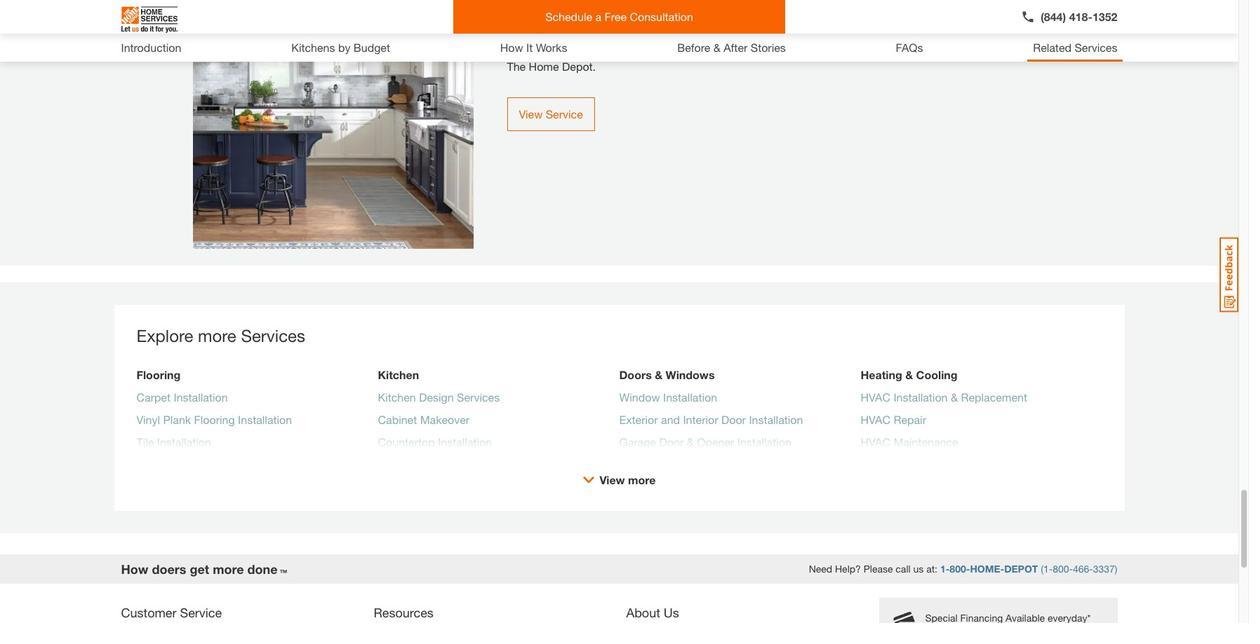 Task type: vqa. For each thing, say whether or not it's contained in the screenshot.
than
yes



Task type: describe. For each thing, give the bounding box(es) containing it.
project,
[[717, 43, 755, 56]]

hvac for hvac installation & replacement
[[861, 391, 891, 404]]

less
[[935, 0, 955, 5]]

1 vertical spatial home
[[529, 59, 559, 73]]

cabinet inside cabinet makeover link
[[378, 413, 417, 426]]

install
[[949, 26, 978, 39]]

hvac maintenance link
[[861, 434, 958, 457]]

cabinet makeover link
[[378, 412, 470, 434]]

schedule
[[545, 10, 592, 23]]

please
[[864, 564, 893, 576]]

kitchens
[[291, 41, 335, 54]]

installation inside vinyl plank flooring installation link
[[238, 413, 292, 426]]

about us
[[626, 605, 679, 621]]

cabinet makeover
[[378, 413, 470, 426]]

installation inside the garage door & opener installation link
[[737, 436, 791, 449]]

and up depot.
[[567, 43, 586, 56]]

service for view service
[[546, 107, 583, 120]]

1 horizontal spatial the
[[698, 43, 714, 56]]

carpet installation
[[136, 391, 228, 404]]

resources
[[374, 605, 434, 621]]

help?
[[835, 564, 861, 576]]

view for view more
[[600, 473, 625, 487]]

a up existing at the top right of page
[[866, 0, 872, 5]]

& for heating
[[905, 368, 913, 382]]

1 800- from the left
[[950, 564, 970, 576]]

faqs
[[896, 41, 923, 54]]

a down optional
[[981, 26, 987, 39]]

1 vertical spatial with
[[758, 43, 779, 56]]

optional
[[973, 9, 1014, 22]]

repair
[[894, 413, 926, 426]]

installation inside exterior and interior door installation link
[[749, 413, 803, 426]]

we
[[554, 9, 570, 22]]

kitchens by budget
[[291, 41, 390, 54]]

hardware
[[771, 9, 818, 22]]

close
[[623, 26, 649, 39]]

labor,
[[796, 43, 824, 56]]

soft-
[[600, 26, 623, 39]]

your
[[834, 9, 856, 22]]

1352
[[1093, 10, 1118, 23]]

installation inside carpet installation link
[[174, 391, 228, 404]]

installation inside hvac installation & replacement link
[[894, 391, 948, 404]]

in
[[924, 0, 932, 5]]

free
[[605, 10, 627, 23]]

or
[[680, 0, 690, 5]]

and down plus
[[878, 43, 897, 56]]

service
[[786, 0, 821, 5]]

view for view service
[[519, 107, 543, 120]]

100%
[[956, 43, 986, 56]]

maintenance
[[894, 436, 958, 449]]

depot's
[[540, 0, 580, 5]]

hvac repair
[[861, 413, 926, 426]]

interior
[[683, 413, 718, 426]]

doors
[[619, 368, 652, 382]]

home-
[[970, 564, 1004, 576]]

and up before
[[689, 26, 708, 39]]

depot
[[1004, 564, 1038, 576]]

kitchen design services link
[[378, 389, 500, 412]]

& down the cooling
[[951, 391, 958, 404]]

design
[[419, 391, 454, 404]]

window
[[619, 391, 660, 404]]

garage door & opener installation link
[[619, 434, 791, 457]]

hvac repair link
[[861, 412, 926, 434]]

418-
[[1069, 10, 1093, 23]]

hinges
[[653, 26, 686, 39]]

countertop
[[589, 43, 644, 56]]

explore more services
[[136, 326, 305, 346]]

schedule a free consultation button
[[453, 0, 785, 34]]

budget
[[354, 41, 390, 54]]

all
[[782, 43, 793, 56]]

hvac maintenance
[[861, 436, 958, 449]]

vinyl
[[136, 413, 160, 426]]

vinyl plank flooring installation link
[[136, 412, 292, 434]]

installation inside countertop installation link
[[438, 436, 492, 449]]

(844)
[[1041, 10, 1066, 23]]

introduction
[[121, 41, 181, 54]]

services for explore more services
[[241, 326, 305, 346]]

1 vertical spatial of
[[685, 43, 695, 56]]

depot.
[[562, 59, 596, 73]]

drawers,
[[702, 9, 746, 22]]

existing
[[859, 9, 898, 22]]

get
[[190, 562, 209, 577]]

backed
[[990, 43, 1027, 56]]

kitchen for kitchen
[[378, 368, 419, 382]]

by inside "home depot's cabinet makeover, or cabinet refacing, service delivers a new look in less time than a full remodel. we simply replace the doors, drawers, and hardware of your existing cabinets, with optional upgrades such as soft-close hinges and slides, pull-out shelves, and more. plus we can install a new backsplash and countertop as part of the project, with all labor, products, and installation 100% backed by the home depot."
[[1030, 43, 1042, 56]]

feedback link image
[[1220, 237, 1239, 313]]

it
[[526, 41, 533, 54]]

0 horizontal spatial as
[[585, 26, 596, 39]]

and down your
[[831, 26, 850, 39]]

replacement
[[961, 391, 1027, 404]]

tile installation link
[[136, 434, 211, 457]]

kitchen design services
[[378, 391, 500, 404]]

0 horizontal spatial new
[[875, 0, 896, 5]]

doors,
[[667, 9, 699, 22]]

garage
[[619, 436, 656, 449]]

1 horizontal spatial door
[[721, 413, 746, 426]]

countertop installation
[[378, 436, 492, 449]]

kitchen for kitchen design services
[[378, 391, 416, 404]]

how doers get more done ™
[[121, 562, 287, 577]]

garage door & opener installation
[[619, 436, 791, 449]]

done
[[247, 562, 278, 577]]

™
[[280, 568, 287, 577]]

window installation
[[619, 391, 717, 404]]

services for kitchen design services
[[457, 391, 500, 404]]

tile
[[136, 436, 154, 449]]

doers
[[152, 562, 186, 577]]



Task type: locate. For each thing, give the bounding box(es) containing it.
& for before
[[713, 41, 721, 54]]

1 vertical spatial as
[[647, 43, 659, 56]]

0 vertical spatial home
[[507, 0, 537, 5]]

1 horizontal spatial how
[[500, 41, 523, 54]]

backsplash
[[507, 43, 564, 56]]

and down window installation link
[[661, 413, 680, 426]]

0 vertical spatial of
[[821, 9, 831, 22]]

0 horizontal spatial how
[[121, 562, 148, 577]]

upgrades
[[507, 26, 554, 39]]

1 vertical spatial new
[[990, 26, 1011, 39]]

how left doers
[[121, 562, 148, 577]]

kitchen up kitchen design services
[[378, 368, 419, 382]]

0 vertical spatial more
[[198, 326, 236, 346]]

flooring up the carpet on the bottom of the page
[[136, 368, 181, 382]]

how for doers
[[121, 562, 148, 577]]

1 vertical spatial services
[[241, 326, 305, 346]]

1-
[[940, 564, 950, 576]]

& left the cooling
[[905, 368, 913, 382]]

(844) 418-1352
[[1041, 10, 1118, 23]]

0 vertical spatial service
[[546, 107, 583, 120]]

vinyl plank flooring installation
[[136, 413, 292, 426]]

services
[[1075, 41, 1118, 54], [241, 326, 305, 346], [457, 391, 500, 404]]

1 vertical spatial kitchen
[[378, 391, 416, 404]]

800- right at:
[[950, 564, 970, 576]]

0 horizontal spatial service
[[180, 605, 222, 621]]

view more
[[600, 473, 656, 487]]

2 horizontal spatial cabinet
[[693, 0, 732, 5]]

& right doors
[[655, 368, 663, 382]]

new down optional
[[990, 26, 1011, 39]]

0 vertical spatial new
[[875, 0, 896, 5]]

1 horizontal spatial view
[[600, 473, 625, 487]]

how it works
[[500, 41, 567, 54]]

refacing,
[[735, 0, 783, 5]]

cabinet up the drawers,
[[693, 0, 732, 5]]

2 horizontal spatial services
[[1075, 41, 1118, 54]]

and inside exterior and interior door installation link
[[661, 413, 680, 426]]

service
[[546, 107, 583, 120], [180, 605, 222, 621]]

about
[[626, 605, 660, 621]]

of left your
[[821, 9, 831, 22]]

plus
[[885, 26, 907, 39]]

0 horizontal spatial the
[[648, 9, 664, 22]]

call
[[896, 564, 911, 576]]

view down garage
[[600, 473, 625, 487]]

hvac left repair
[[861, 413, 891, 426]]

exterior and interior door installation link
[[619, 412, 803, 434]]

a left full
[[1008, 0, 1014, 5]]

1 hvac from the top
[[861, 391, 891, 404]]

a inside button
[[595, 10, 602, 23]]

0 horizontal spatial flooring
[[136, 368, 181, 382]]

opener
[[697, 436, 734, 449]]

1 horizontal spatial with
[[950, 9, 970, 22]]

time
[[958, 0, 980, 5]]

countertop
[[378, 436, 435, 449]]

the down slides,
[[698, 43, 714, 56]]

as left part
[[647, 43, 659, 56]]

by
[[338, 41, 350, 54], [1030, 43, 1042, 56]]

more
[[198, 326, 236, 346], [628, 473, 656, 487], [213, 562, 244, 577]]

0 vertical spatial the
[[648, 9, 664, 22]]

more for view
[[628, 473, 656, 487]]

makeover
[[420, 413, 470, 426]]

0 vertical spatial flooring
[[136, 368, 181, 382]]

out
[[768, 26, 784, 39]]

remodel.
[[507, 9, 551, 22]]

after
[[724, 41, 748, 54]]

such
[[558, 26, 582, 39]]

cabinet
[[583, 0, 622, 5], [693, 0, 732, 5], [378, 413, 417, 426]]

consultation
[[630, 10, 693, 23]]

1 vertical spatial more
[[628, 473, 656, 487]]

flooring right plank
[[194, 413, 235, 426]]

more right the get
[[213, 562, 244, 577]]

1 kitchen from the top
[[378, 368, 419, 382]]

replace
[[608, 9, 645, 22]]

1 horizontal spatial as
[[647, 43, 659, 56]]

how left it
[[500, 41, 523, 54]]

the down makeover,
[[648, 9, 664, 22]]

as
[[585, 26, 596, 39], [647, 43, 659, 56]]

exterior and interior door installation
[[619, 413, 803, 426]]

(1-
[[1041, 564, 1053, 576]]

0 vertical spatial hvac
[[861, 391, 891, 404]]

hvac for hvac maintenance
[[861, 436, 891, 449]]

cabinet up countertop at the left
[[378, 413, 417, 426]]

at:
[[926, 564, 938, 576]]

shelves,
[[788, 26, 828, 39]]

0 vertical spatial door
[[721, 413, 746, 426]]

0 horizontal spatial of
[[685, 43, 695, 56]]

schedule a free consultation
[[545, 10, 693, 23]]

1 horizontal spatial services
[[457, 391, 500, 404]]

door up opener
[[721, 413, 746, 426]]

hvac for hvac repair
[[861, 413, 891, 426]]

windows
[[666, 368, 715, 382]]

2 800- from the left
[[1053, 564, 1073, 576]]

& for doors
[[655, 368, 663, 382]]

the
[[507, 59, 526, 73]]

by right backed
[[1030, 43, 1042, 56]]

installation inside window installation link
[[663, 391, 717, 404]]

pull-
[[746, 26, 768, 39]]

the
[[648, 9, 664, 22], [698, 43, 714, 56]]

as down simply
[[585, 26, 596, 39]]

carpet installation link
[[136, 389, 228, 412]]

1 horizontal spatial flooring
[[194, 413, 235, 426]]

slides,
[[711, 26, 743, 39]]

1 vertical spatial the
[[698, 43, 714, 56]]

more right the explore
[[198, 326, 236, 346]]

new
[[875, 0, 896, 5], [990, 26, 1011, 39]]

customer
[[121, 605, 177, 621]]

hvac installation & replacement link
[[861, 389, 1027, 412]]

1 horizontal spatial by
[[1030, 43, 1042, 56]]

and down refacing,
[[749, 9, 768, 22]]

before & after stories
[[677, 41, 786, 54]]

& down interior
[[687, 436, 694, 449]]

we
[[910, 26, 925, 39]]

0 horizontal spatial door
[[659, 436, 684, 449]]

1 horizontal spatial service
[[546, 107, 583, 120]]

view
[[519, 107, 543, 120], [600, 473, 625, 487]]

installation inside tile installation link
[[157, 436, 211, 449]]

cabinet up simply
[[583, 0, 622, 5]]

cooling
[[916, 368, 958, 382]]

0 vertical spatial as
[[585, 26, 596, 39]]

1 vertical spatial door
[[659, 436, 684, 449]]

more for explore
[[198, 326, 236, 346]]

do it for you logo image
[[121, 1, 177, 39]]

3337)
[[1093, 564, 1118, 576]]

1 horizontal spatial new
[[990, 26, 1011, 39]]

1 horizontal spatial 800-
[[1053, 564, 1073, 576]]

more down garage
[[628, 473, 656, 487]]

delivers
[[824, 0, 863, 5]]

0 vertical spatial kitchen
[[378, 368, 419, 382]]

1 vertical spatial view
[[600, 473, 625, 487]]

0 horizontal spatial view
[[519, 107, 543, 120]]

1 horizontal spatial of
[[821, 9, 831, 22]]

a
[[866, 0, 872, 5], [1008, 0, 1014, 5], [595, 10, 602, 23], [981, 26, 987, 39]]

2 vertical spatial services
[[457, 391, 500, 404]]

how for it
[[500, 41, 523, 54]]

before
[[677, 41, 710, 54]]

service for customer service
[[180, 605, 222, 621]]

service down depot.
[[546, 107, 583, 120]]

1 vertical spatial how
[[121, 562, 148, 577]]

than
[[983, 0, 1005, 5]]

kitchen up cabinet makeover at the bottom left of page
[[378, 391, 416, 404]]

(844) 418-1352 link
[[1021, 8, 1118, 25]]

0 vertical spatial how
[[500, 41, 523, 54]]

of
[[821, 9, 831, 22], [685, 43, 695, 56]]

0 horizontal spatial 800-
[[950, 564, 970, 576]]

need help? please call us at: 1-800-home-depot (1-800-466-3337)
[[809, 564, 1118, 576]]

need
[[809, 564, 832, 576]]

door right garage
[[659, 436, 684, 449]]

by left budget
[[338, 41, 350, 54]]

explore
[[136, 326, 193, 346]]

view service
[[519, 107, 583, 120]]

hvac down hvac repair link
[[861, 436, 891, 449]]

home
[[507, 0, 537, 5], [529, 59, 559, 73]]

makeover,
[[625, 0, 677, 5]]

heating & cooling
[[861, 368, 958, 382]]

installation
[[174, 391, 228, 404], [663, 391, 717, 404], [894, 391, 948, 404], [238, 413, 292, 426], [749, 413, 803, 426], [157, 436, 211, 449], [438, 436, 492, 449], [737, 436, 791, 449]]

hvac
[[861, 391, 891, 404], [861, 413, 891, 426], [861, 436, 891, 449]]

new up existing at the top right of page
[[875, 0, 896, 5]]

full
[[1017, 0, 1032, 5]]

installation
[[900, 43, 953, 56]]

1 horizontal spatial cabinet
[[583, 0, 622, 5]]

heating
[[861, 368, 902, 382]]

1 vertical spatial flooring
[[194, 413, 235, 426]]

800- right depot
[[1053, 564, 1073, 576]]

home up remodel.
[[507, 0, 537, 5]]

0 vertical spatial services
[[1075, 41, 1118, 54]]

with down time
[[950, 9, 970, 22]]

1 vertical spatial hvac
[[861, 413, 891, 426]]

home depot's cabinet makeover, or cabinet refacing, service delivers a new look in less time than a full remodel. we simply replace the doors, drawers, and hardware of your existing cabinets, with optional upgrades such as soft-close hinges and slides, pull-out shelves, and more. plus we can install a new backsplash and countertop as part of the project, with all labor, products, and installation 100% backed by the home depot.
[[507, 0, 1042, 73]]

3 hvac from the top
[[861, 436, 891, 449]]

and
[[749, 9, 768, 22], [689, 26, 708, 39], [831, 26, 850, 39], [567, 43, 586, 56], [878, 43, 897, 56], [661, 413, 680, 426]]

2 vertical spatial hvac
[[861, 436, 891, 449]]

0 vertical spatial view
[[519, 107, 543, 120]]

view down the
[[519, 107, 543, 120]]

with down out
[[758, 43, 779, 56]]

1 vertical spatial service
[[180, 605, 222, 621]]

2 hvac from the top
[[861, 413, 891, 426]]

hvac installation & replacement
[[861, 391, 1027, 404]]

view service link
[[507, 97, 595, 131]]

window installation link
[[619, 389, 717, 412]]

part
[[662, 43, 682, 56]]

us
[[664, 605, 679, 621]]

a left 'free'
[[595, 10, 602, 23]]

service down the get
[[180, 605, 222, 621]]

& down slides,
[[713, 41, 721, 54]]

home down backsplash
[[529, 59, 559, 73]]

hvac down heating
[[861, 391, 891, 404]]

0 horizontal spatial with
[[758, 43, 779, 56]]

2 vertical spatial more
[[213, 562, 244, 577]]

0 horizontal spatial services
[[241, 326, 305, 346]]

2 kitchen from the top
[[378, 391, 416, 404]]

0 horizontal spatial cabinet
[[378, 413, 417, 426]]

0 vertical spatial with
[[950, 9, 970, 22]]

of right part
[[685, 43, 695, 56]]

800-
[[950, 564, 970, 576], [1053, 564, 1073, 576]]

0 horizontal spatial by
[[338, 41, 350, 54]]



